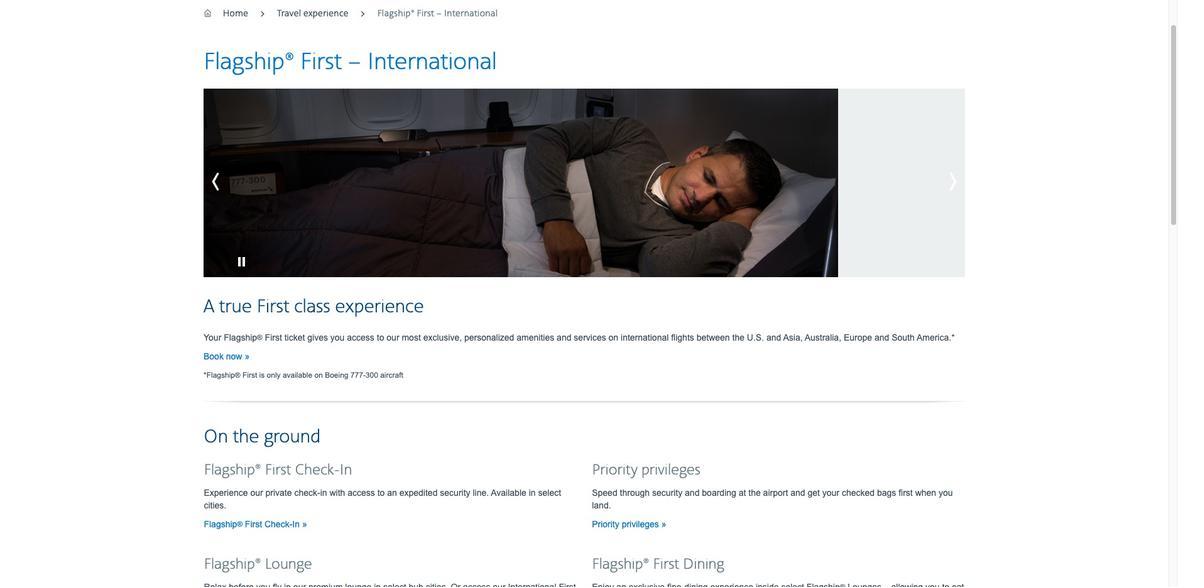Task type: vqa. For each thing, say whether or not it's contained in the screenshot.
FLYING
no



Task type: describe. For each thing, give the bounding box(es) containing it.
experience inside flagship® first – international main content
[[335, 295, 424, 318]]

most
[[402, 332, 421, 342]]

south
[[892, 332, 915, 342]]

and left boarding in the bottom right of the page
[[685, 488, 700, 498]]

book now
[[204, 351, 245, 361]]

a
[[204, 295, 214, 318]]

when
[[916, 488, 937, 498]]

flagship® first – international inside main content
[[204, 48, 497, 76]]

international inside main content
[[368, 48, 497, 76]]

previous slide image
[[204, 166, 260, 197]]

® for *flagship
[[235, 371, 240, 379]]

class
[[294, 295, 330, 318]]

checked
[[842, 488, 875, 498]]

*flagship ® first is only available on boeing 777-300 aircraft
[[204, 371, 403, 379]]

flagship® first check-in
[[204, 461, 352, 479]]

your flagship ® first ticket gives you access to our most exclusive, personalized amenities and services on international flights between the u.s. and asia, australia, europe and south america.*
[[204, 332, 955, 342]]

speed
[[592, 488, 618, 498]]

exclusive,
[[423, 332, 462, 342]]

2 priority privileges from the top
[[592, 519, 662, 529]]

flagship® first dining
[[592, 555, 724, 574]]

available
[[491, 488, 527, 498]]

0 vertical spatial in
[[340, 461, 352, 479]]

and right u.s.
[[767, 332, 781, 342]]

® inside your flagship ® first ticket gives you access to our most exclusive, personalized amenities and services on international flights between the u.s. and asia, australia, europe and south america.*
[[257, 333, 263, 341]]

casper bedding image
[[204, 88, 838, 277]]

0 vertical spatial to
[[377, 332, 384, 342]]

0 vertical spatial check-
[[295, 461, 340, 479]]

dining
[[683, 555, 724, 574]]

get
[[808, 488, 820, 498]]

0 vertical spatial access
[[347, 332, 375, 342]]

home
[[223, 8, 248, 19]]

book
[[204, 351, 224, 361]]

cities.
[[204, 500, 226, 510]]

*flagship
[[204, 371, 235, 379]]

flagship® lounge
[[204, 555, 312, 574]]

and left south
[[875, 332, 890, 342]]

777-
[[351, 371, 366, 379]]

international
[[621, 332, 669, 342]]

through
[[620, 488, 650, 498]]

line.
[[473, 488, 489, 498]]

priority privileges link
[[592, 519, 667, 529]]

and left 'services'
[[557, 332, 572, 342]]

0 vertical spatial international
[[444, 8, 498, 19]]

to inside experience our private check-in with access to an expedited security line. available in select cities.
[[378, 488, 385, 498]]

1 vertical spatial the
[[233, 425, 259, 449]]

and left get
[[791, 488, 805, 498]]

2 in from the left
[[529, 488, 536, 498]]

speed through security and boarding at the airport and get your checked bags first when you land.
[[592, 488, 953, 510]]

1 vertical spatial on
[[315, 371, 323, 379]]

your
[[204, 332, 221, 342]]

first
[[899, 488, 913, 498]]

australia,
[[805, 332, 842, 342]]

security inside experience our private check-in with access to an expedited security line. available in select cities.
[[440, 488, 470, 498]]

your
[[823, 488, 840, 498]]

select
[[538, 488, 561, 498]]

travel experience link
[[277, 8, 349, 19]]

flights
[[671, 332, 694, 342]]

next slide image
[[909, 166, 965, 197]]

boeing
[[325, 371, 349, 379]]

asia,
[[783, 332, 803, 342]]

land.
[[592, 500, 611, 510]]

only
[[267, 371, 281, 379]]

the inside "speed through security and boarding at the airport and get your checked bags first when you land."
[[749, 488, 761, 498]]

an
[[387, 488, 397, 498]]

0 vertical spatial privileges
[[642, 461, 701, 479]]



Task type: locate. For each thing, give the bounding box(es) containing it.
in
[[340, 461, 352, 479], [292, 519, 300, 529]]

our left private
[[250, 488, 263, 498]]

priority privileges up "through"
[[592, 461, 701, 479]]

to left an
[[378, 488, 385, 498]]

check- up check-
[[295, 461, 340, 479]]

1 vertical spatial –
[[348, 48, 362, 76]]

travel experience
[[277, 8, 349, 19]]

the left u.s.
[[733, 332, 745, 342]]

access up 777-
[[347, 332, 375, 342]]

0 horizontal spatial our
[[250, 488, 263, 498]]

our inside experience our private check-in with access to an expedited security line. available in select cities.
[[250, 488, 263, 498]]

0 horizontal spatial check-
[[265, 519, 292, 529]]

ticket
[[285, 332, 305, 342]]

1 vertical spatial flagship® first – international
[[204, 48, 497, 76]]

now
[[226, 351, 242, 361]]

1 vertical spatial priority privileges
[[592, 519, 662, 529]]

pause slide image
[[232, 233, 251, 271]]

security
[[440, 488, 470, 498], [652, 488, 683, 498]]

1 horizontal spatial on
[[609, 332, 619, 342]]

our left most
[[387, 332, 399, 342]]

on
[[204, 425, 228, 449]]

flagship ® first check-in
[[204, 519, 302, 529]]

europe
[[844, 332, 872, 342]]

to
[[377, 332, 384, 342], [378, 488, 385, 498]]

between
[[697, 332, 730, 342]]

the right at
[[749, 488, 761, 498]]

experience
[[204, 488, 248, 498]]

you
[[330, 332, 345, 342], [939, 488, 953, 498]]

flagship
[[224, 332, 257, 342], [204, 519, 237, 529]]

home link
[[223, 8, 248, 19]]

1 horizontal spatial –
[[436, 8, 442, 19]]

1 horizontal spatial in
[[529, 488, 536, 498]]

bags
[[877, 488, 896, 498]]

1 vertical spatial international
[[368, 48, 497, 76]]

flagship up now
[[224, 332, 257, 342]]

access
[[347, 332, 375, 342], [348, 488, 375, 498]]

flagship down cities.
[[204, 519, 237, 529]]

security left line.
[[440, 488, 470, 498]]

® down now
[[235, 371, 240, 379]]

flagship®
[[377, 8, 415, 19], [204, 48, 294, 76], [204, 461, 261, 479], [204, 555, 261, 574], [592, 555, 650, 574]]

travel
[[277, 8, 301, 19]]

international
[[444, 8, 498, 19], [368, 48, 497, 76]]

1 horizontal spatial check-
[[295, 461, 340, 479]]

check-
[[294, 488, 320, 498]]

boarding
[[702, 488, 737, 498]]

1 vertical spatial priority
[[592, 519, 620, 529]]

1 priority from the top
[[592, 461, 638, 479]]

priority up speed
[[592, 461, 638, 479]]

0 horizontal spatial security
[[440, 488, 470, 498]]

to left most
[[377, 332, 384, 342]]

0 horizontal spatial you
[[330, 332, 345, 342]]

0 horizontal spatial in
[[320, 488, 327, 498]]

available
[[283, 371, 313, 379]]

0 vertical spatial flagship® first – international
[[377, 8, 498, 19]]

300
[[366, 371, 378, 379]]

1 horizontal spatial you
[[939, 488, 953, 498]]

0 vertical spatial on
[[609, 332, 619, 342]]

check-
[[295, 461, 340, 479], [265, 519, 292, 529]]

1 vertical spatial ®
[[235, 371, 240, 379]]

0 vertical spatial flagship
[[224, 332, 257, 342]]

services
[[574, 332, 606, 342]]

experience our private check-in with access to an expedited security line. available in select cities.
[[204, 488, 561, 510]]

0 vertical spatial priority privileges
[[592, 461, 701, 479]]

book now link
[[204, 351, 250, 361]]

our
[[387, 332, 399, 342], [250, 488, 263, 498]]

you right when
[[939, 488, 953, 498]]

flagship® first – international
[[377, 8, 498, 19], [204, 48, 497, 76]]

–
[[436, 8, 442, 19], [348, 48, 362, 76]]

2 vertical spatial the
[[749, 488, 761, 498]]

1 vertical spatial you
[[939, 488, 953, 498]]

on left boeing
[[315, 371, 323, 379]]

the right on
[[233, 425, 259, 449]]

priority privileges down land.
[[592, 519, 662, 529]]

experience
[[303, 8, 349, 19], [335, 295, 424, 318]]

– inside main content
[[348, 48, 362, 76]]

1 vertical spatial to
[[378, 488, 385, 498]]

and
[[557, 332, 572, 342], [767, 332, 781, 342], [875, 332, 890, 342], [685, 488, 700, 498], [791, 488, 805, 498]]

in up with
[[340, 461, 352, 479]]

privileges up "through"
[[642, 461, 701, 479]]

security right "through"
[[652, 488, 683, 498]]

® inside the *flagship ® first is only available on boeing 777-300 aircraft
[[235, 371, 240, 379]]

0 vertical spatial priority
[[592, 461, 638, 479]]

amenities
[[517, 332, 555, 342]]

0 vertical spatial you
[[330, 332, 345, 342]]

you inside "speed through security and boarding at the airport and get your checked bags first when you land."
[[939, 488, 953, 498]]

1 vertical spatial check-
[[265, 519, 292, 529]]

1 horizontal spatial the
[[733, 332, 745, 342]]

check- down private
[[265, 519, 292, 529]]

1 vertical spatial privileges
[[622, 519, 659, 529]]

on the ground
[[204, 425, 321, 449]]

1 vertical spatial our
[[250, 488, 263, 498]]

with
[[330, 488, 345, 498]]

1 vertical spatial in
[[292, 519, 300, 529]]

private
[[266, 488, 292, 498]]

0 vertical spatial –
[[436, 8, 442, 19]]

personalized
[[464, 332, 514, 342]]

flagship® first – international main content
[[189, 48, 965, 587]]

2 security from the left
[[652, 488, 683, 498]]

gives
[[308, 332, 328, 342]]

2 priority from the top
[[592, 519, 620, 529]]

privileges
[[642, 461, 701, 479], [622, 519, 659, 529]]

0 vertical spatial ®
[[257, 333, 263, 341]]

privileges down "through"
[[622, 519, 659, 529]]

in left select
[[529, 488, 536, 498]]

experience right travel
[[303, 8, 349, 19]]

on right 'services'
[[609, 332, 619, 342]]

0 horizontal spatial the
[[233, 425, 259, 449]]

® inside flagship ® first check-in
[[237, 520, 243, 528]]

1 security from the left
[[440, 488, 470, 498]]

2 vertical spatial ®
[[237, 520, 243, 528]]

1 horizontal spatial in
[[340, 461, 352, 479]]

america.*
[[917, 332, 955, 342]]

in left with
[[320, 488, 327, 498]]

1 vertical spatial flagship
[[204, 519, 237, 529]]

® down experience
[[237, 520, 243, 528]]

u.s.
[[747, 332, 764, 342]]

experience up most
[[335, 295, 424, 318]]

at
[[739, 488, 746, 498]]

0 horizontal spatial in
[[292, 519, 300, 529]]

®
[[257, 333, 263, 341], [235, 371, 240, 379], [237, 520, 243, 528]]

true
[[219, 295, 252, 318]]

0 horizontal spatial –
[[348, 48, 362, 76]]

expedited
[[400, 488, 438, 498]]

0 vertical spatial the
[[733, 332, 745, 342]]

1 horizontal spatial our
[[387, 332, 399, 342]]

security inside "speed through security and boarding at the airport and get your checked bags first when you land."
[[652, 488, 683, 498]]

priority
[[592, 461, 638, 479], [592, 519, 620, 529]]

first
[[417, 8, 434, 19], [300, 48, 342, 76], [257, 295, 289, 318], [265, 332, 282, 342], [243, 371, 257, 379], [265, 461, 291, 479], [245, 519, 262, 529], [653, 555, 679, 574]]

ground
[[264, 425, 321, 449]]

a true first class experience
[[204, 295, 424, 318]]

airport
[[763, 488, 788, 498]]

the
[[733, 332, 745, 342], [233, 425, 259, 449], [749, 488, 761, 498]]

in down check-
[[292, 519, 300, 529]]

1 priority privileges from the top
[[592, 461, 701, 479]]

you right gives
[[330, 332, 345, 342]]

1 horizontal spatial security
[[652, 488, 683, 498]]

® for flagship
[[237, 520, 243, 528]]

1 vertical spatial experience
[[335, 295, 424, 318]]

on
[[609, 332, 619, 342], [315, 371, 323, 379]]

0 vertical spatial our
[[387, 332, 399, 342]]

is
[[259, 371, 265, 379]]

1 in from the left
[[320, 488, 327, 498]]

access right with
[[348, 488, 375, 498]]

priority down land.
[[592, 519, 620, 529]]

2 horizontal spatial the
[[749, 488, 761, 498]]

aircraft
[[380, 371, 403, 379]]

1 vertical spatial access
[[348, 488, 375, 498]]

lounge
[[265, 555, 312, 574]]

® left ticket
[[257, 333, 263, 341]]

access inside experience our private check-in with access to an expedited security line. available in select cities.
[[348, 488, 375, 498]]

priority privileges
[[592, 461, 701, 479], [592, 519, 662, 529]]

0 horizontal spatial on
[[315, 371, 323, 379]]

in
[[320, 488, 327, 498], [529, 488, 536, 498]]

0 vertical spatial experience
[[303, 8, 349, 19]]



